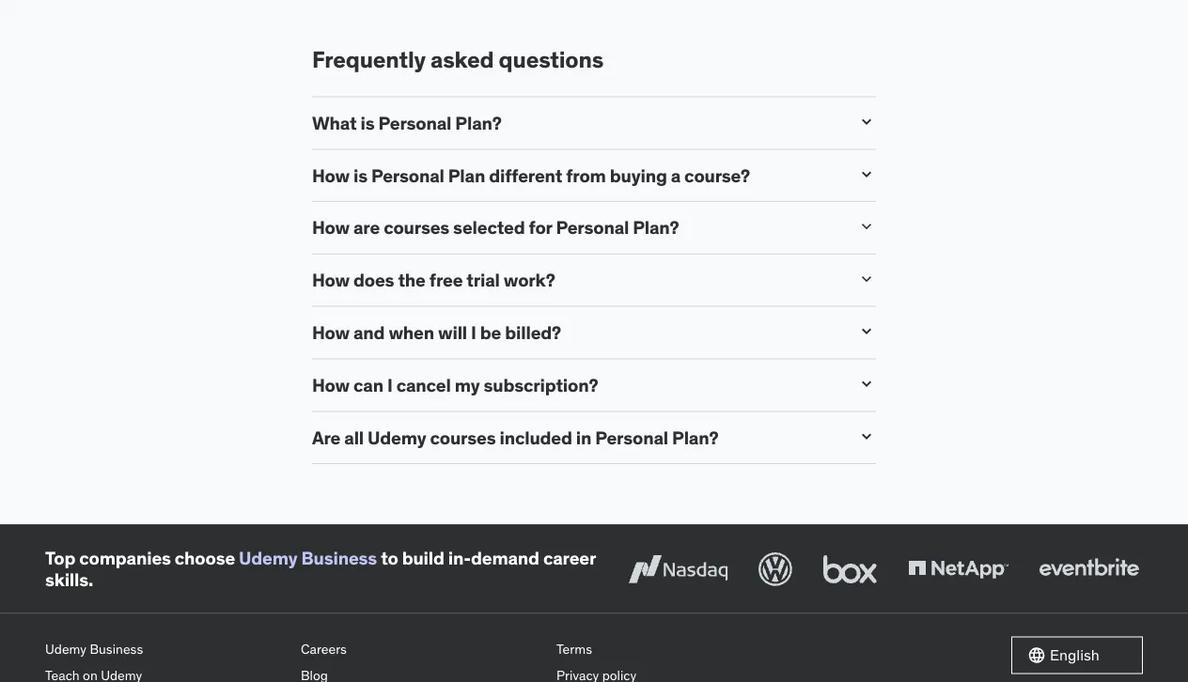 Task type: locate. For each thing, give the bounding box(es) containing it.
small image
[[857, 375, 876, 393], [857, 427, 876, 446], [1028, 647, 1046, 665]]

careers
[[301, 641, 347, 658]]

questions
[[499, 46, 604, 74]]

is right what
[[361, 111, 375, 134]]

in
[[576, 426, 592, 449]]

4 how from the top
[[312, 321, 350, 344]]

3 how from the top
[[312, 269, 350, 291]]

5 how from the top
[[312, 374, 350, 396]]

i
[[471, 321, 476, 344], [387, 374, 393, 396]]

my
[[455, 374, 480, 396]]

1 vertical spatial is
[[354, 164, 368, 186]]

2 how from the top
[[312, 216, 350, 239]]

how does the free trial work? button
[[312, 269, 842, 291]]

choose
[[175, 547, 235, 570]]

how does the free trial work?
[[312, 269, 555, 291]]

0 horizontal spatial udemy
[[45, 641, 87, 658]]

all
[[344, 426, 364, 449]]

how can i cancel my subscription?
[[312, 374, 598, 396]]

4 small image from the top
[[857, 270, 876, 289]]

how left can
[[312, 374, 350, 396]]

how down what
[[312, 164, 350, 186]]

2 vertical spatial small image
[[1028, 647, 1046, 665]]

small image for how can i cancel my subscription?
[[857, 375, 876, 393]]

1 vertical spatial small image
[[857, 427, 876, 446]]

and
[[354, 321, 385, 344]]

does
[[354, 269, 394, 291]]

what is personal plan?
[[312, 111, 502, 134]]

how and when will i be billed?
[[312, 321, 561, 344]]

business down the skills.
[[90, 641, 143, 658]]

1 vertical spatial i
[[387, 374, 393, 396]]

1 horizontal spatial udemy
[[239, 547, 298, 570]]

0 horizontal spatial i
[[387, 374, 393, 396]]

udemy business link
[[239, 547, 377, 570], [45, 637, 286, 663]]

eventbrite image
[[1035, 549, 1143, 590]]

a
[[671, 164, 681, 186]]

to build in-demand career skills.
[[45, 547, 596, 591]]

how for how can i cancel my subscription?
[[312, 374, 350, 396]]

how left and
[[312, 321, 350, 344]]

business left to
[[301, 547, 377, 570]]

what
[[312, 111, 357, 134]]

subscription?
[[484, 374, 598, 396]]

i left be
[[471, 321, 476, 344]]

courses
[[384, 216, 450, 239], [430, 426, 496, 449]]

2 horizontal spatial udemy
[[368, 426, 426, 449]]

trial
[[467, 269, 500, 291]]

small image for buying
[[857, 165, 876, 184]]

3 small image from the top
[[857, 217, 876, 236]]

small image inside english button
[[1028, 647, 1046, 665]]

is up are
[[354, 164, 368, 186]]

personal
[[379, 111, 452, 134], [371, 164, 444, 186], [556, 216, 629, 239], [595, 426, 668, 449]]

how left 'does'
[[312, 269, 350, 291]]

0 vertical spatial is
[[361, 111, 375, 134]]

udemy right the all
[[368, 426, 426, 449]]

0 horizontal spatial business
[[90, 641, 143, 658]]

be
[[480, 321, 501, 344]]

0 vertical spatial courses
[[384, 216, 450, 239]]

0 vertical spatial i
[[471, 321, 476, 344]]

are all udemy courses included in personal plan?
[[312, 426, 719, 449]]

1 horizontal spatial business
[[301, 547, 377, 570]]

small image
[[857, 112, 876, 131], [857, 165, 876, 184], [857, 217, 876, 236], [857, 270, 876, 289], [857, 322, 876, 341]]

box image
[[819, 549, 882, 590]]

i right can
[[387, 374, 393, 396]]

udemy down the skills.
[[45, 641, 87, 658]]

how are courses selected for personal plan? button
[[312, 216, 842, 239]]

will
[[438, 321, 467, 344]]

5 small image from the top
[[857, 322, 876, 341]]

cancel
[[396, 374, 451, 396]]

udemy
[[368, 426, 426, 449], [239, 547, 298, 570], [45, 641, 87, 658]]

personal down what is personal plan? at the top of the page
[[371, 164, 444, 186]]

how
[[312, 164, 350, 186], [312, 216, 350, 239], [312, 269, 350, 291], [312, 321, 350, 344], [312, 374, 350, 396]]

courses down my on the bottom left of the page
[[430, 426, 496, 449]]

2 vertical spatial udemy
[[45, 641, 87, 658]]

2 small image from the top
[[857, 165, 876, 184]]

small image for are all udemy courses included in personal plan?
[[857, 427, 876, 446]]

courses right are
[[384, 216, 450, 239]]

1 how from the top
[[312, 164, 350, 186]]

0 vertical spatial small image
[[857, 375, 876, 393]]

business
[[301, 547, 377, 570], [90, 641, 143, 658]]

plan?
[[455, 111, 502, 134], [633, 216, 679, 239], [672, 426, 719, 449]]

career
[[543, 547, 596, 570]]

udemy right choose
[[239, 547, 298, 570]]

how left are
[[312, 216, 350, 239]]

can
[[354, 374, 384, 396]]

plan
[[448, 164, 485, 186]]

small image for plan?
[[857, 217, 876, 236]]

free
[[429, 269, 463, 291]]

1 vertical spatial business
[[90, 641, 143, 658]]

what is personal plan? button
[[312, 111, 842, 134]]

udemy business
[[45, 641, 143, 658]]

is
[[361, 111, 375, 134], [354, 164, 368, 186]]



Task type: vqa. For each thing, say whether or not it's contained in the screenshot.
topmost Complete
no



Task type: describe. For each thing, give the bounding box(es) containing it.
business inside udemy business link
[[90, 641, 143, 658]]

personal right for at the left top
[[556, 216, 629, 239]]

personal right in
[[595, 426, 668, 449]]

from
[[566, 164, 606, 186]]

how is personal plan different from buying a course?
[[312, 164, 750, 186]]

nasdaq image
[[624, 549, 732, 590]]

1 vertical spatial udemy
[[239, 547, 298, 570]]

how can i cancel my subscription? button
[[312, 374, 842, 396]]

top companies choose udemy business
[[45, 547, 377, 570]]

to
[[381, 547, 398, 570]]

small image for billed?
[[857, 322, 876, 341]]

how and when will i be billed? button
[[312, 321, 842, 344]]

course?
[[685, 164, 750, 186]]

1 small image from the top
[[857, 112, 876, 131]]

how for how are courses selected for personal plan?
[[312, 216, 350, 239]]

1 vertical spatial udemy business link
[[45, 637, 286, 663]]

skills.
[[45, 569, 93, 591]]

how are courses selected for personal plan?
[[312, 216, 679, 239]]

1 vertical spatial courses
[[430, 426, 496, 449]]

1 vertical spatial plan?
[[633, 216, 679, 239]]

0 vertical spatial business
[[301, 547, 377, 570]]

work?
[[504, 269, 555, 291]]

personal up plan on the top left
[[379, 111, 452, 134]]

are
[[312, 426, 341, 449]]

are all udemy courses included in personal plan? button
[[312, 426, 842, 449]]

frequently asked questions
[[312, 46, 604, 74]]

terms
[[557, 641, 592, 658]]

frequently
[[312, 46, 426, 74]]

terms link
[[557, 637, 797, 663]]

2 vertical spatial plan?
[[672, 426, 719, 449]]

demand
[[471, 547, 540, 570]]

how for how and when will i be billed?
[[312, 321, 350, 344]]

in-
[[448, 547, 471, 570]]

different
[[489, 164, 562, 186]]

build
[[402, 547, 445, 570]]

billed?
[[505, 321, 561, 344]]

included
[[500, 426, 572, 449]]

is for how
[[354, 164, 368, 186]]

volkswagen image
[[755, 549, 796, 590]]

selected
[[453, 216, 525, 239]]

0 vertical spatial plan?
[[455, 111, 502, 134]]

english
[[1050, 646, 1100, 665]]

how is personal plan different from buying a course? button
[[312, 164, 842, 186]]

netapp image
[[904, 549, 1013, 590]]

how for how does the free trial work?
[[312, 269, 350, 291]]

how for how is personal plan different from buying a course?
[[312, 164, 350, 186]]

when
[[389, 321, 434, 344]]

buying
[[610, 164, 667, 186]]

1 horizontal spatial i
[[471, 321, 476, 344]]

are
[[354, 216, 380, 239]]

0 vertical spatial udemy business link
[[239, 547, 377, 570]]

top
[[45, 547, 75, 570]]

for
[[529, 216, 552, 239]]

careers link
[[301, 637, 542, 663]]

is for what
[[361, 111, 375, 134]]

english button
[[1012, 637, 1143, 675]]

asked
[[431, 46, 494, 74]]

the
[[398, 269, 426, 291]]

companies
[[79, 547, 171, 570]]

0 vertical spatial udemy
[[368, 426, 426, 449]]



